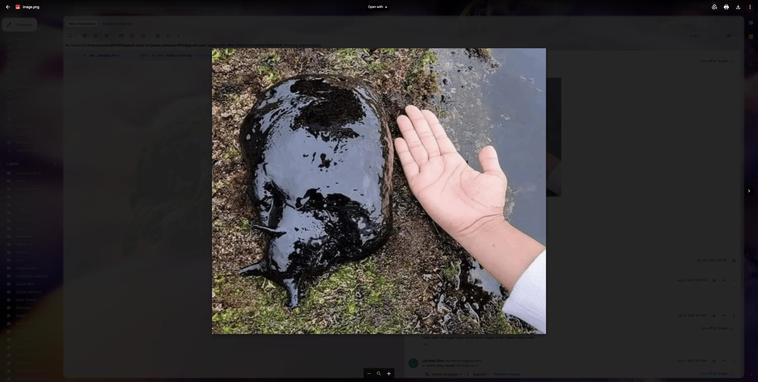 Task type: locate. For each thing, give the bounding box(es) containing it.
1 translate from the top
[[494, 60, 507, 64]]

1 horizontal spatial <
[[445, 359, 447, 363]]

me
[[457, 51, 461, 55], [90, 53, 94, 58], [426, 318, 430, 322], [471, 364, 475, 368]]

the for video
[[218, 53, 223, 58]]

noahlottofthings@gmail.com
[[441, 313, 480, 317]]

0 vertical spatial translate message
[[494, 60, 520, 64]]

1 vertical spatial mike
[[437, 364, 444, 368]]

off for dino
[[708, 372, 712, 376]]

scheduled
[[16, 85, 34, 89]]

jun for jun 29
[[386, 53, 391, 57]]

b-
[[16, 195, 20, 199]]

tab list
[[744, 16, 758, 364]]

message for dino
[[507, 372, 520, 376]]

0 horizontal spatial of
[[176, 53, 180, 58]]

zoom in image
[[386, 371, 392, 377]]

mike down 'dino'
[[437, 364, 444, 368]]

1 vertical spatial dazzle
[[16, 290, 26, 294]]

message
[[507, 60, 520, 64], [507, 327, 520, 331], [507, 372, 520, 376]]

advanced search options image
[[230, 3, 240, 13]]

2 translate from the top
[[494, 327, 507, 331]]

not starred checkbox for 4:27 pm
[[712, 46, 717, 51]]

3 for: from the top
[[713, 372, 718, 376]]

giant right huge!
[[447, 238, 455, 241]]

2 english from the top
[[719, 326, 729, 330]]

to
[[422, 51, 425, 55], [422, 283, 425, 287], [422, 318, 425, 322], [422, 364, 425, 368]]

dazzle harmony
[[16, 290, 41, 294]]

me up haha,
[[426, 318, 430, 322]]

advanced search button
[[101, 19, 134, 28]]

zoom out image
[[366, 371, 372, 377]]

-
[[193, 53, 195, 58]]

labels heading
[[6, 161, 52, 166]]

1 horizontal spatial you
[[512, 290, 517, 294]]

slug
[[507, 68, 514, 72]]

thank
[[196, 53, 205, 58]]

turn off for: english for lachlan dino
[[701, 372, 729, 376]]

translate
[[494, 60, 507, 64], [494, 327, 507, 331], [494, 372, 507, 376]]

21, inside 'jun 21, 2023, 10:11 am' cell
[[684, 313, 687, 317]]

bbq
[[16, 203, 23, 207]]

0 vertical spatial jeremy
[[422, 258, 435, 263]]

2 vertical spatial translate message
[[494, 372, 520, 376]]

1 vertical spatial bliss
[[27, 282, 34, 286]]

jun for jun 20, 2023, 4:59 pm
[[697, 258, 702, 262]]

1 vertical spatial turn
[[701, 326, 707, 330]]

english for lachlan dino
[[719, 372, 729, 376]]

1 vertical spatial this
[[474, 68, 480, 72]]

> inside lachlan dino < lachlandinoo@gmail.com >
[[480, 359, 482, 363]]

21, inside jun 21, 2023, 10:31 am cell
[[683, 359, 687, 363]]

jun left 10:31 am
[[678, 359, 683, 363]]

jun inside cell
[[678, 313, 683, 317]]

aurora down the aurora link
[[16, 187, 26, 191]]

2 off from the top
[[708, 326, 712, 330]]

no results for from:(mccloudfin931@gmail.com) to:(james.peterson1902@gmail.com) subject:for after:2022/10/3 before:2024/10/4 . showing related results.
[[65, 43, 322, 48]]

0 vertical spatial 21,
[[684, 313, 687, 317]]

0 vertical spatial lott
[[432, 46, 439, 50]]

1 off from the top
[[708, 59, 712, 63]]

inbox link
[[16, 37, 25, 42]]

giant black slug link
[[490, 68, 514, 72]]

for down subject:for
[[213, 53, 217, 58]]

dead thread
[[16, 298, 36, 302]]

3 message from the top
[[507, 372, 520, 376]]

, inside row
[[110, 53, 110, 58]]

2 dazzle from the top
[[16, 290, 26, 294]]

you right thank
[[206, 53, 212, 58]]

2 turn off for: english from the top
[[701, 326, 729, 330]]

aurora down alerts
[[16, 179, 26, 183]]

2 horizontal spatial <
[[450, 278, 452, 282]]

celeb tea link
[[16, 234, 32, 239]]

2 main content from the left
[[63, 0, 744, 382]]

2 vertical spatial translate
[[494, 372, 507, 376]]

starred link
[[16, 45, 28, 50]]

manage labels
[[16, 140, 39, 145]]

fin left 15
[[111, 53, 116, 58]]

james up to noah
[[422, 278, 433, 283]]

2 vertical spatial english
[[719, 372, 729, 376]]

me left millerjeremy500
[[457, 51, 461, 55]]

bigger right like
[[447, 336, 456, 339]]

noah lott cell
[[422, 313, 481, 318]]

a
[[365, 53, 366, 58], [460, 68, 461, 72], [488, 290, 489, 294], [483, 336, 485, 339]]

giant left slug
[[490, 68, 498, 72]]

1 vertical spatial inbox
[[140, 53, 147, 57]]

next image
[[746, 188, 752, 194]]

> for lachlan dino
[[480, 359, 482, 363]]

a left 'big' on the bottom right
[[488, 290, 489, 294]]

advanced search
[[103, 22, 132, 26]]

lott
[[432, 46, 439, 50], [432, 313, 439, 318]]

new
[[27, 148, 34, 153]]

2 aurora from the top
[[16, 187, 26, 191]]

not starred checkbox right 4:59 pm
[[732, 258, 737, 263]]

0 horizontal spatial giant
[[447, 238, 455, 241]]

starred
[[16, 45, 28, 50]]

birthdaze
[[16, 211, 31, 215]]

1 vertical spatial enchanted
[[16, 369, 33, 373]]

clear search image
[[219, 3, 229, 13]]

1 bigger from the left
[[447, 336, 456, 339]]

james right am
[[315, 53, 325, 58]]

displaying image.png image
[[212, 48, 546, 334], [212, 48, 546, 334]]

interesting down after:2022/10/3
[[224, 53, 241, 58]]

1 vertical spatial translate message
[[494, 327, 520, 331]]

lachlan
[[426, 51, 436, 55], [422, 359, 436, 363]]

0 horizontal spatial black
[[455, 238, 463, 241]]

black left slug
[[499, 68, 506, 72]]

aurora for the aurora link
[[16, 179, 26, 183]]

0 vertical spatial peterson
[[326, 53, 340, 58]]

0 vertical spatial translate
[[494, 60, 507, 64]]

this right slugger.
[[474, 68, 480, 72]]

image icon image
[[16, 5, 20, 9]]

< for james peterson
[[450, 278, 452, 282]]

2 enchanted from the top
[[16, 369, 33, 373]]

< inside lachlan dino < lachlandinoo@gmail.com >
[[445, 359, 447, 363]]

creative
[[16, 266, 29, 271]]

2023, left 10:11 am
[[688, 313, 695, 317]]

kendall right .. on the top left
[[98, 53, 110, 58]]

this right wrote:
[[354, 53, 360, 58]]

enchanted down echoes
[[16, 361, 33, 366]]

3 english from the top
[[719, 372, 729, 376]]

snail right 'big' on the bottom right
[[495, 290, 502, 294]]

jun up 5:09 pm
[[697, 258, 702, 262]]

peterson left wrote:
[[326, 53, 340, 58]]

2 horizontal spatial fin
[[486, 51, 490, 55]]

1 vertical spatial turn off for: english
[[701, 326, 729, 330]]

is inside row
[[361, 53, 364, 58]]

1 horizontal spatial fin
[[457, 364, 460, 368]]

manage
[[16, 140, 28, 145]]

toggle split pane mode image
[[727, 33, 732, 38]]

translate for dino
[[494, 372, 507, 376]]

delight
[[16, 314, 27, 318]]

enchanted whispers
[[16, 377, 48, 381]]

3 translate from the top
[[494, 372, 507, 376]]

not starred checkbox right 10:31 am
[[712, 358, 717, 363]]

jun 20, 2023, 4:27 pm cell
[[678, 46, 707, 51]]

0 vertical spatial turn off for: english
[[701, 59, 729, 63]]

>
[[351, 53, 353, 58], [495, 278, 497, 282], [480, 313, 481, 317], [480, 359, 482, 363]]

not starred checkbox right 4:27 pm
[[712, 46, 717, 51]]

slug!
[[464, 238, 471, 241]]

3 to from the top
[[422, 318, 425, 322]]

< inside "james peterson < james.peterson1902@gmail.com >"
[[450, 278, 452, 282]]

0 vertical spatial message
[[507, 60, 520, 64]]

of right video
[[176, 53, 180, 58]]

important mainly because it was sent directly to you., sent only to me switch
[[82, 53, 87, 58]]

lott up right!
[[432, 313, 439, 318]]

2 vertical spatial off
[[708, 372, 712, 376]]

enchanted for enchanted tranquil
[[16, 369, 33, 373]]

main content
[[0, 0, 758, 382], [63, 0, 744, 382]]

0 vertical spatial for:
[[713, 59, 718, 63]]

bliss up blue link
[[16, 219, 23, 223]]

29
[[392, 53, 395, 57]]

jun left 10:11 am
[[678, 313, 683, 317]]

0 horizontal spatial you
[[206, 53, 212, 58]]

1 vertical spatial you
[[512, 290, 517, 294]]

0 horizontal spatial inbox
[[16, 37, 25, 42]]

3 off from the top
[[708, 372, 712, 376]]

1 lott from the top
[[432, 46, 439, 50]]

mike down the noah lott
[[438, 51, 444, 55]]

row
[[63, 50, 399, 60]]

610
[[52, 93, 56, 97]]

0 horizontal spatial snail
[[381, 53, 388, 58]]

Not starred checkbox
[[712, 46, 717, 51], [732, 258, 737, 263], [712, 278, 717, 283], [712, 358, 717, 363]]

> up 'have'
[[480, 313, 481, 317]]

1 vertical spatial giant
[[447, 238, 455, 241]]

kendall for to lachlan , mike , kendall , me , millerjeremy500 , fin
[[446, 51, 456, 55]]

thread
[[25, 298, 36, 302]]

b-day
[[16, 195, 26, 199]]

delicious link
[[16, 306, 30, 310]]

interesting
[[224, 53, 241, 58], [456, 263, 471, 267]]

1 translate message from the top
[[494, 60, 520, 64]]

jun 21, 2023, 10:11 am cell
[[678, 313, 707, 318]]

that down the "miller"
[[435, 263, 440, 267]]

lott up to lachlan , mike , kendall , me , millerjeremy500 , fin
[[432, 46, 439, 50]]

2 vertical spatial turn off for: english
[[701, 372, 729, 376]]

2023, left 5:09 pm
[[688, 278, 695, 282]]

is left wild
[[525, 336, 528, 339]]

1 vertical spatial translate
[[494, 327, 507, 331]]

1 vertical spatial aurora
[[16, 187, 26, 191]]

20,
[[683, 46, 688, 50], [282, 53, 287, 58], [703, 258, 707, 262], [683, 278, 687, 282]]

0 horizontal spatial for
[[82, 43, 87, 48]]

> inside noah lott < noahlottofthings@gmail.com >
[[480, 313, 481, 317]]

lott for noah lott < noahlottofthings@gmail.com >
[[432, 313, 439, 318]]

21, left 10:31 am
[[683, 359, 687, 363]]

> for noah lott
[[480, 313, 481, 317]]

1 horizontal spatial for
[[213, 53, 217, 58]]

2023, left 4:59 pm
[[708, 258, 715, 262]]

0 vertical spatial giant
[[490, 68, 498, 72]]

translate for lott
[[494, 327, 507, 331]]

not starred checkbox for 4:59 pm
[[732, 258, 737, 263]]

mail
[[21, 101, 27, 105]]

image.png image
[[422, 78, 561, 197]]

2 vertical spatial message
[[507, 372, 520, 376]]

aurora for aurora ethereal
[[16, 187, 26, 191]]

1 horizontal spatial james
[[422, 278, 433, 283]]

lott for noah lott
[[432, 46, 439, 50]]

for: for lachlan dino
[[713, 372, 718, 376]]

row inside main content
[[63, 50, 399, 60]]

jeremy miller
[[422, 258, 445, 263]]

20, left 5:09 pm
[[683, 278, 687, 282]]

1 horizontal spatial black
[[499, 68, 506, 72]]

snail
[[381, 53, 388, 58], [495, 290, 502, 294]]

jeremy up wow
[[422, 258, 435, 263]]

1 horizontal spatial of
[[456, 68, 459, 72]]

giant
[[490, 68, 498, 72], [447, 238, 455, 241]]

2 translate message from the top
[[494, 327, 520, 331]]

2 vertical spatial for:
[[713, 372, 718, 376]]

0 horizontal spatial this
[[354, 53, 360, 58]]

showing viewer. dialog
[[0, 0, 758, 382]]

that left thing
[[431, 290, 436, 294]]

results
[[71, 43, 81, 48]]

1 vertical spatial for:
[[713, 326, 718, 330]]

3 enchanted from the top
[[16, 377, 33, 381]]

> inside "james peterson < james.peterson1902@gmail.com >"
[[495, 278, 497, 282]]

1 vertical spatial lachlan
[[422, 359, 436, 363]]

drafts link
[[16, 93, 26, 97]]

1 vertical spatial off
[[708, 326, 712, 330]]

the left giant black slug link
[[485, 68, 489, 72]]

to for to me
[[422, 318, 425, 322]]

turn off for: english for noah lott
[[701, 326, 729, 330]]

fin right millerjeremy500
[[486, 51, 490, 55]]

of right beast at the right top
[[456, 68, 459, 72]]

turn down 10:11 am
[[701, 326, 707, 330]]

2 horizontal spatial the
[[485, 68, 489, 72]]

interesting right an
[[456, 263, 471, 267]]

20, left 4:59 pm
[[703, 258, 707, 262]]

wild
[[529, 336, 534, 339]]

report spam image
[[93, 33, 98, 38]]

1 dazzle from the top
[[16, 282, 26, 286]]

2 message from the top
[[507, 327, 520, 331]]

me left .. on the top left
[[90, 53, 94, 58]]

turn off for: english down not starred option
[[701, 326, 729, 330]]

0 vertical spatial english
[[719, 59, 729, 63]]

0 vertical spatial james
[[315, 53, 325, 58]]

spam
[[16, 109, 25, 113]]

such
[[444, 263, 451, 267]]

1 enchanted from the top
[[16, 361, 33, 366]]

compose button
[[2, 18, 37, 32]]

on
[[263, 53, 268, 58]]

you inside row
[[206, 53, 212, 58]]

nature
[[506, 336, 516, 339]]

chats link
[[16, 69, 25, 74]]

a left the volcano
[[365, 53, 366, 58]]

jeremy down lachlan dino cell at the bottom
[[426, 364, 436, 368]]

1 to from the top
[[422, 51, 425, 55]]

a right 'have'
[[483, 336, 485, 339]]

black left slug!
[[455, 238, 463, 241]]

discounts link
[[16, 337, 31, 342]]

1 horizontal spatial peterson
[[434, 278, 449, 283]]

the down subject:for
[[218, 53, 223, 58]]

bear
[[158, 53, 164, 57]]

2023, left 10:31 am
[[687, 359, 695, 363]]

has attachment
[[69, 22, 95, 26]]

2 lott from the top
[[432, 313, 439, 318]]

1 vertical spatial snail
[[495, 290, 502, 294]]

0 horizontal spatial fin
[[111, 53, 116, 58]]

jun 20, 2023, 4:59 pm cell
[[697, 258, 727, 263]]

another
[[432, 68, 443, 72]]

1 horizontal spatial bigger
[[486, 336, 495, 339]]

1 horizontal spatial bliss
[[27, 282, 34, 286]]

< up like
[[440, 313, 441, 317]]

snoozed link
[[16, 53, 30, 58]]

james peterson < james.peterson1902@gmail.com >
[[422, 278, 497, 283]]

< right 'dino'
[[445, 359, 447, 363]]

5:09 pm
[[696, 278, 707, 282]]

1 for: from the top
[[713, 59, 718, 63]]

jun
[[678, 46, 683, 50], [276, 53, 281, 58], [386, 53, 391, 57], [697, 258, 702, 262], [677, 278, 682, 282], [678, 313, 683, 317], [678, 359, 683, 363]]

close image
[[5, 4, 11, 10]]

0 horizontal spatial <
[[440, 313, 441, 317]]

mike for lachlan
[[438, 51, 444, 55]]

3 turn from the top
[[701, 372, 707, 376]]

snoozed
[[16, 53, 30, 58]]

jun left 5:09 pm
[[677, 278, 682, 282]]

enchanted down 'enchanted tranquil'
[[16, 377, 33, 381]]

row containing me
[[63, 50, 399, 60]]

jun left the 29
[[386, 53, 391, 57]]

dewdrop
[[33, 274, 48, 278]]

1 vertical spatial message
[[507, 327, 520, 331]]

turn for noah lott
[[701, 326, 707, 330]]

< up crazy!
[[450, 278, 452, 282]]

1 aurora from the top
[[16, 179, 26, 183]]

2 for: from the top
[[713, 326, 718, 330]]

spam link
[[16, 109, 25, 113]]

jun left 4:27 pm
[[678, 46, 683, 50]]

> down 'have'
[[480, 359, 482, 363]]

less button
[[0, 131, 59, 139]]

being
[[479, 290, 487, 294]]

turn off for: english down 10:31 am
[[701, 372, 729, 376]]

1 horizontal spatial interesting
[[456, 263, 471, 267]]

1 vertical spatial interesting
[[456, 263, 471, 267]]

bliss down crystalline dewdrop link
[[27, 282, 34, 286]]

jun 21, 2023, 10:31 am
[[678, 359, 707, 363]]

2023, for dino
[[687, 359, 695, 363]]

not starred checkbox right 5:09 pm
[[712, 278, 717, 283]]

0 vertical spatial <
[[450, 278, 452, 282]]

is down the "miller"
[[441, 263, 443, 267]]

at
[[297, 53, 300, 58]]

2 to from the top
[[422, 283, 425, 287]]

dazzle for dazzle bliss
[[16, 282, 26, 286]]

0 vertical spatial this
[[354, 53, 360, 58]]

0 vertical spatial off
[[708, 59, 712, 63]]

3 translate message from the top
[[494, 372, 520, 376]]

english for noah lott
[[719, 326, 729, 330]]

2023, inside cell
[[688, 313, 695, 317]]

off for lott
[[708, 326, 712, 330]]

kendall up beast at the right top
[[446, 51, 456, 55]]

turn down 4:27 pm
[[701, 59, 707, 63]]

jeremy
[[422, 258, 435, 263], [426, 364, 436, 368]]

dazzle up dead on the bottom left of the page
[[16, 290, 26, 294]]

1 horizontal spatial giant
[[490, 68, 498, 72]]

1 vertical spatial lott
[[432, 313, 439, 318]]

0 vertical spatial bliss
[[16, 219, 23, 223]]

> up omg that thing is crazy! i wonder does being a big snail make you slower or faster
[[495, 278, 497, 282]]

0 horizontal spatial interesting
[[224, 53, 241, 58]]

None search field
[[63, 2, 242, 14]]

Not starred checkbox
[[712, 313, 717, 318]]

jun right tue,
[[276, 53, 281, 58]]

lachlan left 'dino'
[[422, 359, 436, 363]]

inbox left jerr-
[[140, 53, 147, 57]]

1 horizontal spatial snail
[[495, 290, 502, 294]]

you right make
[[512, 290, 517, 294]]

that
[[435, 263, 440, 267], [431, 290, 436, 294]]

open with button
[[366, 3, 389, 11]]

kendall down lachlan dino < lachlandinoo@gmail.com >
[[445, 364, 455, 368]]

crazy!
[[448, 290, 457, 294]]

kendall for to jeremy , mike , kendall , fin , noah , me
[[445, 364, 455, 368]]

aurora
[[16, 179, 26, 183], [16, 187, 26, 191]]

1 horizontal spatial this
[[474, 68, 480, 72]]

more actions image
[[747, 4, 753, 10]]

a left slugger.
[[460, 68, 461, 72]]

turn down 10:31 am
[[701, 372, 707, 376]]

for right results on the top left of page
[[82, 43, 87, 48]]

0 vertical spatial you
[[206, 53, 212, 58]]

2 vertical spatial enchanted
[[16, 377, 33, 381]]

the left day
[[181, 53, 186, 58]]

1 vertical spatial english
[[719, 326, 729, 330]]

fin down lachlandinoo@gmail.com
[[457, 364, 460, 368]]

is left the volcano
[[361, 53, 364, 58]]

0 vertical spatial aurora
[[16, 179, 26, 183]]

0 horizontal spatial bigger
[[447, 336, 456, 339]]

2 vertical spatial <
[[445, 359, 447, 363]]

it's
[[431, 238, 436, 241]]

0 vertical spatial snail
[[381, 53, 388, 58]]

really
[[517, 336, 524, 339]]

lachlan down the noah lott
[[426, 51, 436, 55]]

print image
[[724, 4, 730, 10]]

off
[[708, 59, 712, 63], [708, 326, 712, 330], [708, 372, 712, 376]]

blue
[[16, 226, 23, 231]]

settings image
[[724, 5, 730, 11]]

dazzle down crystalline
[[16, 282, 26, 286]]

bliss
[[16, 219, 23, 223], [27, 282, 34, 286]]

0 horizontal spatial james
[[315, 53, 325, 58]]

slower
[[518, 290, 527, 294]]

1 vertical spatial <
[[440, 313, 441, 317]]

2 turn from the top
[[701, 326, 707, 330]]

1 vertical spatial 21,
[[683, 359, 687, 363]]

bigger left stride?
[[486, 336, 495, 339]]

0 horizontal spatial peterson
[[326, 53, 340, 58]]

important
[[16, 61, 31, 66]]

0 vertical spatial inbox
[[16, 37, 25, 42]]

3 turn off for: english from the top
[[701, 372, 729, 376]]

whisper
[[24, 219, 37, 223]]

here's
[[422, 68, 432, 72]]

james peterson cell
[[422, 278, 497, 283]]

2 vertical spatial turn
[[701, 372, 707, 376]]

4 to from the top
[[422, 364, 425, 368]]

0 vertical spatial dazzle
[[16, 282, 26, 286]]

< inside noah lott < noahlottofthings@gmail.com >
[[440, 313, 441, 317]]

0 vertical spatial turn
[[701, 59, 707, 63]]

download image
[[736, 4, 741, 10]]

inbox up starred
[[16, 37, 25, 42]]

snail left the 29
[[381, 53, 388, 58]]

1 vertical spatial peterson
[[434, 278, 449, 283]]

it's huge! giant black slug! link
[[418, 214, 471, 244]]

trash link
[[16, 117, 24, 121]]

1 horizontal spatial the
[[218, 53, 223, 58]]

20, left 4:27 pm
[[683, 46, 688, 50]]

turn off for: english down 4:27 pm
[[701, 59, 729, 63]]

bliss whisper link
[[16, 219, 37, 223]]

15
[[117, 54, 120, 57]]



Task type: vqa. For each thing, say whether or not it's contained in the screenshot.
the halloween
no



Task type: describe. For each thing, give the bounding box(es) containing it.
has
[[69, 22, 75, 26]]

is right thing
[[445, 290, 447, 294]]

compose
[[16, 23, 31, 27]]

dazzle for dazzle harmony
[[16, 290, 26, 294]]

labels navigation
[[0, 16, 63, 382]]

me down lachlandinoo@gmail.com
[[471, 364, 475, 368]]

dreamy link
[[16, 345, 28, 350]]

beast
[[444, 68, 455, 72]]

translate message for noah lott
[[494, 327, 520, 331]]

20, for jun 20, 2023, 4:59 pm
[[703, 258, 707, 262]]

video
[[167, 53, 176, 58]]

aurora link
[[16, 179, 26, 183]]

1 vertical spatial that
[[431, 290, 436, 294]]

oh wow that is such an interesting animal!
[[422, 263, 483, 267]]

discounts
[[16, 337, 31, 342]]

am
[[309, 53, 314, 58]]

jun 20, 2023, 5:09 pm cell
[[677, 278, 707, 283]]

1 english from the top
[[719, 59, 729, 63]]

alerts and notifs
[[16, 171, 42, 175]]

8:40
[[301, 53, 308, 58]]

2 bigger from the left
[[486, 336, 495, 339]]

20, for jun 20, 2023, 4:27 pm
[[683, 46, 688, 50]]

me .. kendall , fin 15
[[90, 53, 120, 58]]

21, for lott
[[684, 313, 687, 317]]

slugger.
[[462, 68, 474, 72]]

create
[[16, 148, 26, 153]]

> for james peterson
[[495, 278, 497, 282]]

:
[[52, 38, 52, 41]]

does
[[471, 290, 478, 294]]

move to inbox image
[[155, 33, 160, 38]]

jerr-
[[151, 53, 158, 57]]

faster
[[532, 290, 540, 294]]

1 vertical spatial jeremy
[[426, 364, 436, 368]]

delicious
[[16, 306, 30, 310]]

i
[[458, 290, 459, 294]]

2023, for peterson
[[688, 278, 695, 282]]

ideas
[[30, 266, 38, 271]]

1 message from the top
[[507, 60, 520, 64]]

download attachment image.png image
[[533, 187, 538, 193]]

fin inside row
[[111, 53, 116, 58]]

archive image
[[82, 33, 87, 38]]

2023, left 4:27 pm
[[688, 46, 696, 50]]

for: for noah lott
[[713, 326, 718, 330]]

jun for jun 20, 2023, 5:09 pm
[[677, 278, 682, 282]]

dino
[[437, 359, 444, 363]]

to for to jeremy , mike , kendall , fin , noah , me
[[422, 364, 425, 368]]

< for noah lott
[[440, 313, 441, 317]]

2023, for lott
[[688, 313, 695, 317]]

this inside row
[[354, 53, 360, 58]]

james!
[[251, 53, 262, 58]]

1 vertical spatial black
[[455, 238, 463, 241]]

check-
[[16, 242, 27, 247]]

noah up here's
[[422, 46, 431, 50]]

0 vertical spatial lachlan
[[426, 51, 436, 55]]

label
[[35, 148, 42, 153]]

results.
[[310, 43, 322, 48]]

> right wrote:
[[351, 53, 353, 58]]

to for to lachlan , mike , kendall , me , millerjeremy500 , fin
[[422, 51, 425, 55]]

sent link
[[16, 77, 23, 81]]

0 horizontal spatial the
[[181, 53, 186, 58]]

20, left 2023
[[282, 53, 287, 58]]

haha,
[[422, 336, 431, 339]]

with
[[377, 5, 383, 9]]

jun for jun 21, 2023, 10:31 am
[[678, 359, 683, 363]]

turn for lachlan dino
[[701, 372, 707, 376]]

day
[[20, 195, 26, 199]]

alerts and notifs link
[[16, 171, 42, 175]]

jun 29
[[386, 53, 395, 57]]

less
[[16, 132, 23, 137]]

4:59 pm
[[716, 258, 727, 262]]

to jeremy , mike , kendall , fin , noah , me
[[422, 364, 475, 368]]

snooze image
[[130, 33, 135, 38]]

not starred checkbox for 5:09 pm
[[712, 278, 717, 283]]

enchanted for enchanted whispers
[[16, 377, 33, 381]]

cozy
[[16, 258, 24, 263]]

bbq link
[[16, 203, 23, 207]]

noah down lachlandinoo@gmail.com
[[462, 364, 469, 368]]

0 vertical spatial of
[[176, 53, 180, 58]]

search
[[120, 22, 132, 26]]

blue link
[[16, 226, 23, 231]]

jun 20, 2023, 4:27 pm
[[678, 46, 707, 50]]

enchanted for enchanted link
[[16, 361, 33, 366]]

1 vertical spatial of
[[456, 68, 459, 72]]

chores
[[16, 250, 27, 255]]

0 vertical spatial black
[[499, 68, 506, 72]]

creative ideas link
[[16, 266, 38, 271]]

noah lott < noahlottofthings@gmail.com >
[[422, 313, 481, 318]]

reset zoom image
[[376, 371, 382, 377]]

jun 20, 2023, 4:59 pm
[[697, 258, 727, 262]]

crystalline
[[16, 274, 32, 278]]

add attachment to drive image.png image
[[543, 187, 548, 193]]

to for to noah
[[422, 283, 425, 287]]

peterson inside row
[[326, 53, 340, 58]]

inbox inside labels navigation
[[16, 37, 25, 42]]

wow
[[428, 263, 434, 267]]

crystalline dewdrop link
[[16, 274, 48, 278]]

a inside row
[[365, 53, 366, 58]]

translate message for lachlan dino
[[494, 372, 520, 376]]

or
[[528, 290, 531, 294]]

haha, right! like bigger slugs should have a bigger stride? nature really is wild
[[422, 336, 534, 339]]

stride?
[[496, 336, 505, 339]]

4:27 pm
[[697, 46, 707, 50]]

add to tasks image
[[141, 33, 146, 38]]

volcano
[[367, 53, 380, 58]]

omg that thing is crazy! i wonder does being a big snail make you slower or faster
[[422, 290, 540, 294]]

not starred checkbox for 10:31 am
[[712, 358, 717, 363]]

message for lott
[[507, 327, 520, 331]]

omg
[[422, 290, 430, 294]]

0 vertical spatial interesting
[[224, 53, 241, 58]]

0 vertical spatial for
[[82, 43, 87, 48]]

0 horizontal spatial bliss
[[16, 219, 23, 223]]

< for lachlan dino
[[445, 359, 447, 363]]

scheduled link
[[16, 85, 34, 89]]

should
[[465, 336, 474, 339]]

1 vertical spatial for
[[213, 53, 217, 58]]

me inside row
[[90, 53, 94, 58]]

1 vertical spatial james
[[422, 278, 433, 283]]

search mail image
[[65, 3, 74, 12]]

1 main content from the left
[[0, 0, 758, 382]]

birthdaze link
[[16, 211, 31, 215]]

lachlandinoo@gmail.com
[[447, 359, 480, 363]]

to lachlan , mike , kendall , me , millerjeremy500 , fin
[[422, 51, 490, 55]]

advanced
[[103, 22, 119, 26]]

tea
[[26, 234, 32, 239]]

noah up to me
[[422, 313, 431, 318]]

add to my drive image
[[712, 4, 718, 10]]

save to photos image
[[553, 187, 558, 192]]

dead
[[16, 298, 24, 302]]

0 vertical spatial that
[[435, 263, 440, 267]]

20, for jun 20, 2023, 5:09 pm
[[683, 278, 687, 282]]

check-ins
[[16, 242, 32, 247]]

right!
[[432, 336, 439, 339]]

is right slugger.
[[481, 68, 484, 72]]

dreamy
[[16, 345, 28, 350]]

main content containing has attachment
[[63, 0, 744, 382]]

main menu image
[[6, 5, 12, 11]]

1 turn from the top
[[701, 59, 707, 63]]

21, for dino
[[683, 359, 687, 363]]

jun for jun 20, 2023, 4:27 pm
[[678, 46, 683, 50]]

ethereal
[[27, 187, 40, 191]]

celeb
[[16, 234, 26, 239]]

desserts link
[[16, 329, 30, 334]]

ins
[[27, 242, 32, 247]]

delete image
[[104, 33, 109, 38]]

delivered link
[[16, 321, 31, 326]]

jun 21, 2023, 10:31 am cell
[[678, 358, 707, 363]]

bliss whisper
[[16, 219, 37, 223]]

the for here's
[[485, 68, 489, 72]]

wonder
[[460, 290, 470, 294]]

to noah
[[422, 283, 433, 287]]

echoes
[[16, 353, 27, 358]]

aurora ethereal link
[[16, 187, 40, 191]]

create new label link
[[16, 148, 42, 153]]

noah up omg
[[426, 283, 433, 287]]

it's huge! giant black slug!
[[431, 238, 471, 241]]

harmony
[[27, 290, 41, 294]]

mike for jeremy
[[437, 364, 444, 368]]

1 turn off for: english from the top
[[701, 59, 729, 63]]

before:2024/10/4
[[254, 43, 282, 48]]

jun for jun 21, 2023, 10:11 am
[[678, 313, 683, 317]]

lachlan dino cell
[[422, 359, 482, 363]]

..
[[95, 53, 97, 58]]



